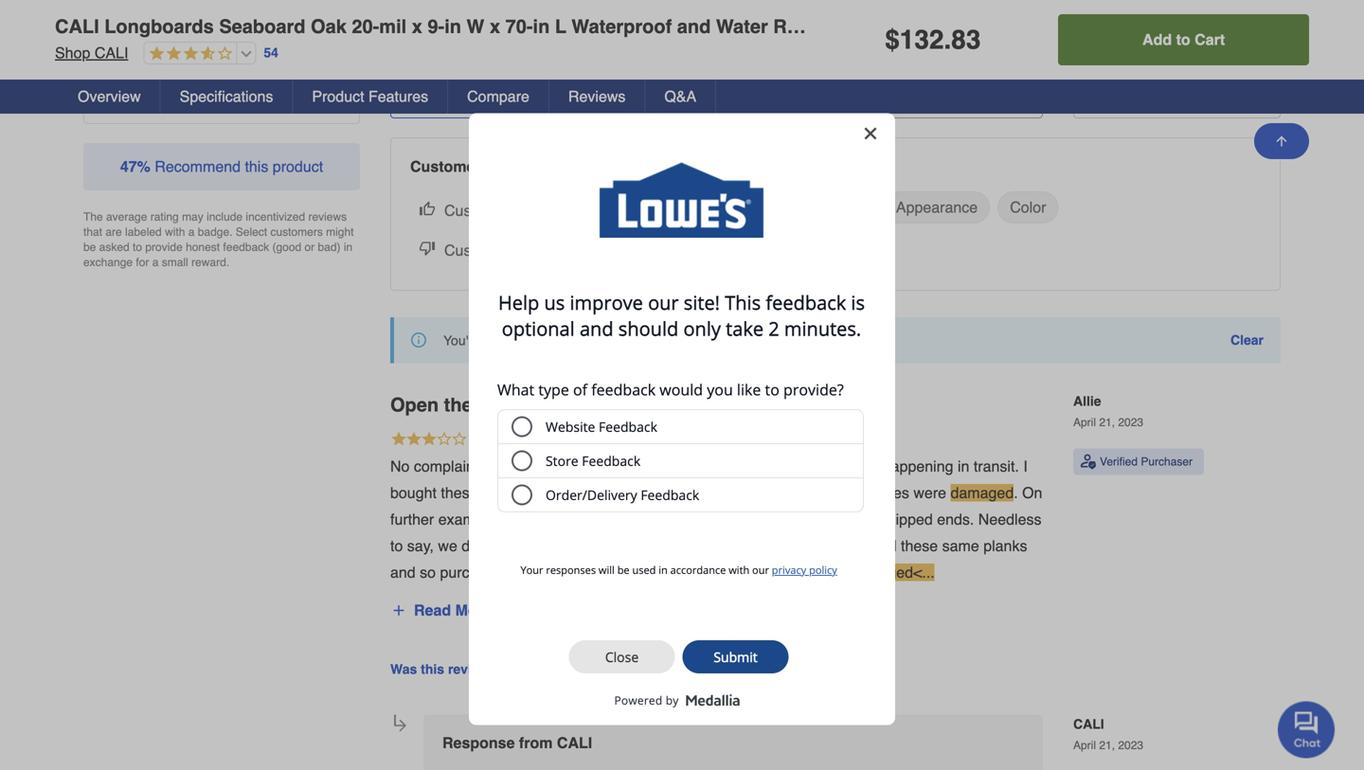 Task type: describe. For each thing, give the bounding box(es) containing it.
customer for customer liked
[[444, 202, 510, 219]]

badge.
[[198, 226, 233, 239]]

the up 'this'
[[594, 537, 615, 555]]

store.
[[657, 484, 695, 502]]

reviews
[[308, 210, 347, 224]]

l
[[555, 16, 567, 37]]

compare button
[[448, 80, 550, 114]]

21, for allie
[[1100, 416, 1115, 429]]

close image
[[754, 240, 769, 255]]

) for thumb up icon
[[606, 657, 611, 674]]

were inside no complaints about lowe's, as  a discount was applied. not sure what is happening in transit. i bought these planks at another flooring store. at pickup the ends of the boxes were
[[914, 484, 947, 502]]

a inside or chipped ends. needless to say, we did not go thru with the purchase. discovered that lowe's carried these same planks and so purchased thru them. this time a few of the plank ends were
[[653, 564, 662, 581]]

q&a button
[[646, 80, 717, 114]]

these for same
[[901, 537, 938, 555]]

read more button
[[390, 595, 493, 626]]

clear button
[[1231, 331, 1264, 350]]

you're
[[443, 333, 480, 348]]

thumb down image for (
[[625, 656, 644, 675]]

select
[[236, 226, 267, 239]]

compare
[[467, 88, 530, 105]]

bad)
[[318, 241, 341, 254]]

verified purchaser icon image
[[1081, 454, 1096, 470]]

a down may
[[188, 226, 195, 239]]

1 ( from the left
[[593, 657, 598, 674]]

product features
[[312, 88, 428, 105]]

with inside or chipped ends. needless to say, we did not go thru with the purchase. discovered that lowe's carried these same planks and so purchased thru them. this time a few of the plank ends were
[[563, 537, 590, 555]]

these for planks
[[441, 484, 478, 502]]

to inside or chipped ends. needless to say, we did not go thru with the purchase. discovered that lowe's carried these same planks and so purchased thru them. this time a few of the plank ends were
[[390, 537, 403, 555]]

2 0 from the left
[[658, 657, 667, 674]]

on
[[1023, 484, 1043, 502]]

appearance button
[[884, 192, 990, 224]]

chipped
[[880, 511, 933, 528]]

. on further examination we discovered that most of the planks had
[[390, 484, 1043, 528]]

appearance
[[896, 199, 978, 216]]

open
[[390, 394, 439, 416]]

w
[[467, 16, 485, 37]]

you're filtering on " defect "
[[443, 333, 601, 348]]

add
[[1143, 31, 1172, 48]]

1 0 from the left
[[598, 657, 606, 674]]

plank
[[1095, 16, 1146, 37]]

21, for cali
[[1100, 739, 1115, 752]]

examination
[[438, 511, 520, 528]]

1 horizontal spatial this
[[421, 662, 444, 677]]

planks inside or chipped ends. needless to say, we did not go thru with the purchase. discovered that lowe's carried these same planks and so purchased thru them. this time a few of the plank ends were
[[984, 537, 1028, 555]]

"
[[594, 333, 601, 348]]

features
[[369, 88, 428, 105]]

few
[[666, 564, 689, 581]]

plank
[[736, 564, 772, 581]]

1 horizontal spatial for
[[636, 394, 661, 416]]

that inside or chipped ends. needless to say, we did not go thru with the purchase. discovered that lowe's carried these same planks and so purchased thru them. this time a few of the plank ends were
[[770, 537, 796, 555]]

%
[[137, 158, 151, 175]]

the
[[83, 210, 103, 224]]

thumb up image
[[420, 201, 435, 216]]

would recommend
[[506, 431, 612, 445]]

that inside . on further examination we discovered that most of the planks had
[[626, 511, 651, 528]]

same
[[943, 537, 980, 555]]

customer for customer sentiment
[[410, 158, 481, 175]]

discount
[[621, 458, 677, 475]]

a down the provide
[[152, 256, 159, 269]]

plus image
[[391, 603, 407, 618]]

boxes inside no complaints about lowe's, as  a discount was applied. not sure what is happening in transit. i bought these planks at another flooring store. at pickup the ends of the boxes were
[[869, 484, 910, 502]]

20-
[[352, 16, 379, 37]]

add to cart button
[[1059, 14, 1310, 65]]

specifications button
[[161, 80, 293, 114]]

2 horizontal spatial and
[[677, 16, 711, 37]]

was
[[390, 662, 417, 677]]

thumb up image
[[565, 656, 583, 675]]

were inside or chipped ends. needless to say, we did not go thru with the purchase. discovered that lowe's carried these same planks and so purchased thru them. this time a few of the plank ends were
[[813, 564, 846, 581]]

price
[[635, 238, 670, 256]]

reviews
[[568, 88, 626, 105]]

go
[[511, 537, 528, 555]]

0 vertical spatial boxes
[[478, 394, 533, 416]]

labeled
[[125, 226, 162, 239]]

time
[[620, 564, 649, 581]]

1 horizontal spatial .
[[944, 25, 952, 55]]

of inside . on further examination we discovered that most of the planks had
[[692, 511, 705, 528]]

q&a
[[665, 88, 697, 105]]

shop
[[55, 44, 90, 62]]

47
[[120, 158, 137, 175]]

0 horizontal spatial .
[[738, 394, 743, 416]]

mil
[[379, 16, 407, 37]]

review
[[448, 662, 489, 677]]

reward.
[[191, 256, 229, 269]]

ends inside or chipped ends. needless to say, we did not go thru with the purchase. discovered that lowe's carried these same planks and so purchased thru them. this time a few of the plank ends were
[[776, 564, 809, 581]]

oak
[[311, 16, 347, 37]]

chat invite button image
[[1278, 701, 1336, 759]]

verified purchaser
[[1100, 455, 1193, 469]]

customers didn't like
[[444, 242, 585, 259]]

what
[[832, 458, 864, 475]]

in left w
[[445, 16, 461, 37]]

purchased
[[440, 564, 511, 581]]

. inside . on further examination we discovered that most of the planks had
[[1014, 484, 1018, 502]]

lowe's
[[800, 537, 846, 555]]

hide filters
[[441, 88, 524, 105]]

thumb down image for customers didn't like
[[420, 241, 435, 256]]

1 vertical spatial thru
[[515, 564, 541, 581]]

from
[[519, 734, 553, 752]]

reviews button
[[550, 80, 646, 114]]

"
[[549, 333, 555, 348]]

1 x from the left
[[412, 16, 423, 37]]

the down not
[[765, 484, 786, 502]]

ends.
[[937, 511, 974, 528]]

be
[[83, 241, 96, 254]]

like
[[562, 242, 585, 259]]

or inside or chipped ends. needless to say, we did not go thru with the purchase. discovered that lowe's carried these same planks and so purchased thru them. this time a few of the plank ends were
[[862, 511, 876, 528]]

customer liked
[[444, 202, 546, 219]]

was
[[682, 458, 708, 475]]

might
[[326, 226, 354, 239]]

applied.
[[713, 458, 766, 475]]

ca
[[1343, 16, 1365, 37]]

132
[[900, 25, 944, 55]]

checkmark image
[[486, 430, 501, 445]]

april for cali
[[1074, 739, 1096, 752]]

width button
[[623, 192, 686, 224]]

another
[[547, 484, 599, 502]]

lowe's,
[[533, 458, 584, 475]]

sq
[[1292, 16, 1314, 37]]

2 ( from the left
[[653, 657, 658, 674]]



Task type: vqa. For each thing, say whether or not it's contained in the screenshot.
Installations button
no



Task type: locate. For each thing, give the bounding box(es) containing it.
no
[[390, 458, 410, 475]]

1 vertical spatial this
[[421, 662, 444, 677]]

1 horizontal spatial and
[[538, 394, 572, 416]]

with
[[165, 226, 185, 239], [563, 537, 590, 555]]

) left report
[[667, 657, 672, 674]]

we down at
[[524, 511, 544, 528]]

these inside or chipped ends. needless to say, we did not go thru with the purchase. discovered that lowe's carried these same planks and so purchased thru them. this time a few of the plank ends were
[[901, 537, 938, 555]]

0 vertical spatial and
[[677, 16, 711, 37]]

of
[[827, 484, 840, 502], [692, 511, 705, 528], [694, 564, 706, 581]]

filters
[[478, 88, 524, 105]]

1 horizontal spatial )
[[667, 657, 672, 674]]

3.6 stars image
[[144, 45, 233, 63]]

discovered
[[548, 511, 621, 528]]

in left l
[[533, 16, 550, 37]]

1 horizontal spatial or
[[862, 511, 876, 528]]

0 horizontal spatial or
[[305, 241, 315, 254]]

0 vertical spatial customer
[[410, 158, 481, 175]]

these inside no complaints about lowe's, as  a discount was applied. not sure what is happening in transit. i bought these planks at another flooring store. at pickup the ends of the boxes were
[[441, 484, 478, 502]]

1 horizontal spatial to
[[390, 537, 403, 555]]

0 horizontal spatial we
[[438, 537, 458, 555]]

1 vertical spatial these
[[901, 537, 938, 555]]

1 horizontal spatial 0
[[658, 657, 667, 674]]

did
[[462, 537, 482, 555]]

thumb down image
[[420, 241, 435, 256], [625, 656, 644, 675]]

info image
[[411, 333, 426, 348]]

1 horizontal spatial (
[[653, 657, 658, 674]]

ends right plank
[[776, 564, 809, 581]]

not
[[770, 458, 794, 475]]

ends inside no complaints about lowe's, as  a discount was applied. not sure what is happening in transit. i bought these planks at another flooring store. at pickup the ends of the boxes were
[[790, 484, 823, 502]]

1 horizontal spatial with
[[563, 537, 590, 555]]

( left report
[[653, 657, 658, 674]]

1 horizontal spatial thumb down image
[[625, 656, 644, 675]]

1 vertical spatial to
[[133, 241, 142, 254]]

shop cali
[[55, 44, 128, 62]]

1 horizontal spatial recommend
[[544, 431, 612, 445]]

1 vertical spatial customer
[[444, 202, 510, 219]]

2 2023 from the top
[[1118, 739, 1144, 752]]

1 ( 0 ) from the left
[[593, 657, 611, 674]]

the down discovered
[[710, 564, 731, 581]]

open the boxes and check for damage .
[[390, 394, 743, 416]]

defect right on
[[555, 333, 594, 348]]

) for ('s thumb down image
[[667, 657, 672, 674]]

defect
[[702, 238, 746, 256], [555, 333, 594, 348]]

21, inside cali april 21, 2023
[[1100, 739, 1115, 752]]

report
[[710, 658, 752, 673]]

recommend up as
[[544, 431, 612, 445]]

a inside write a review 'button'
[[210, 78, 219, 96]]

0 vertical spatial to
[[1177, 31, 1191, 48]]

customer up customers
[[444, 202, 510, 219]]

2 ( 0 ) from the left
[[653, 657, 672, 674]]

1 horizontal spatial x
[[490, 16, 500, 37]]

1 horizontal spatial planks
[[734, 511, 778, 528]]

check
[[577, 394, 631, 416]]

this right was
[[421, 662, 444, 677]]

2 vertical spatial .
[[1014, 484, 1018, 502]]

2023 inside the allie april 21, 2023
[[1118, 416, 1144, 429]]

( 0 ) left report
[[653, 657, 672, 674]]

9-
[[428, 16, 445, 37]]

1 vertical spatial were
[[813, 564, 846, 581]]

small
[[162, 256, 188, 269]]

resistant
[[774, 16, 859, 37]]

0 horizontal spatial thumb down image
[[420, 241, 435, 256]]

2 horizontal spatial that
[[770, 537, 796, 555]]

overview button
[[59, 80, 161, 114]]

0 vertical spatial 21,
[[1100, 416, 1115, 429]]

didn't
[[522, 242, 558, 259]]

a right as
[[608, 458, 617, 475]]

defect left 'close' image
[[702, 238, 746, 256]]

1 vertical spatial for
[[636, 394, 661, 416]]

1 horizontal spatial we
[[524, 511, 544, 528]]

1 horizontal spatial defect
[[702, 238, 746, 256]]

1 vertical spatial that
[[626, 511, 651, 528]]

or inside the average rating may include incentivized reviews that are labeled with a badge. select customers might be asked to provide honest feedback (good or bad) in exchange for a small reward.
[[305, 241, 315, 254]]

that down the
[[83, 226, 102, 239]]

we left did
[[438, 537, 458, 555]]

flooring
[[603, 484, 653, 502]]

0 horizontal spatial planks
[[482, 484, 526, 502]]

2023 for allie
[[1118, 416, 1144, 429]]

i
[[1024, 458, 1028, 475]]

interlocking
[[864, 16, 971, 37]]

these down chipped
[[901, 537, 938, 555]]

( right thumb up icon
[[593, 657, 598, 674]]

2 vertical spatial to
[[390, 537, 403, 555]]

or left bad)
[[305, 241, 315, 254]]

0 horizontal spatial x
[[412, 16, 423, 37]]

0 vertical spatial we
[[524, 511, 544, 528]]

1 vertical spatial of
[[692, 511, 705, 528]]

product features button
[[293, 80, 448, 114]]

. left "on"
[[1014, 484, 1018, 502]]

2 21, from the top
[[1100, 739, 1115, 752]]

1 horizontal spatial these
[[901, 537, 938, 555]]

1 horizontal spatial ( 0 )
[[653, 657, 672, 674]]

most
[[655, 511, 688, 528]]

liked
[[514, 202, 546, 219]]

0 vertical spatial planks
[[482, 484, 526, 502]]

broken
[[812, 511, 858, 528]]

that inside the average rating may include incentivized reviews that are labeled with a badge. select customers might be asked to provide honest feedback (good or bad) in exchange for a small reward.
[[83, 226, 102, 239]]

0 vertical spatial .
[[944, 25, 952, 55]]

recommend up may
[[155, 158, 241, 175]]

in inside the average rating may include incentivized reviews that are labeled with a badge. select customers might be asked to provide honest feedback (good or bad) in exchange for a small reward.
[[344, 241, 353, 254]]

to down labeled at the top left of page
[[133, 241, 142, 254]]

is
[[868, 458, 879, 475]]

the inside . on further examination we discovered that most of the planks had
[[709, 511, 730, 528]]

1 april from the top
[[1074, 416, 1096, 429]]

0 horizontal spatial defect
[[555, 333, 594, 348]]

1 vertical spatial and
[[538, 394, 572, 416]]

we inside or chipped ends. needless to say, we did not go thru with the purchase. discovered that lowe's carried these same planks and so purchased thru them. this time a few of the plank ends were
[[438, 537, 458, 555]]

of inside or chipped ends. needless to say, we did not go thru with the purchase. discovered that lowe's carried these same planks and so purchased thru them. this time a few of the plank ends were
[[694, 564, 706, 581]]

1 horizontal spatial were
[[914, 484, 947, 502]]

flooring
[[1151, 16, 1227, 37]]

we inside . on further examination we discovered that most of the planks had
[[524, 511, 544, 528]]

2023
[[1118, 416, 1144, 429], [1118, 739, 1144, 752]]

for right check
[[636, 394, 661, 416]]

0 vertical spatial of
[[827, 484, 840, 502]]

x
[[412, 16, 423, 37], [490, 16, 500, 37]]

overview
[[78, 88, 141, 105]]

or up carried
[[862, 511, 876, 528]]

thumb down image right thumb up icon
[[625, 656, 644, 675]]

customer up thumb up image
[[410, 158, 481, 175]]

1 vertical spatial recommend
[[544, 431, 612, 445]]

the right the open
[[444, 394, 473, 416]]

2 vertical spatial that
[[770, 537, 796, 555]]

0 vertical spatial april
[[1074, 416, 1096, 429]]

.
[[944, 25, 952, 55], [738, 394, 743, 416], [1014, 484, 1018, 502]]

2023 for cali
[[1118, 739, 1144, 752]]

and inside or chipped ends. needless to say, we did not go thru with the purchase. discovered that lowe's carried these same planks and so purchased thru them. this time a few of the plank ends were
[[390, 564, 416, 581]]

1 21, from the top
[[1100, 416, 1115, 429]]

with inside the average rating may include incentivized reviews that are labeled with a badge. select customers might be asked to provide honest feedback (good or bad) in exchange for a small reward.
[[165, 226, 185, 239]]

bought
[[390, 484, 437, 502]]

april
[[1074, 416, 1096, 429], [1074, 739, 1096, 752]]

to left say,
[[390, 537, 403, 555]]

include
[[207, 210, 243, 224]]

0 horizontal spatial boxes
[[478, 394, 533, 416]]

for
[[136, 256, 149, 269], [636, 394, 661, 416]]

0 horizontal spatial to
[[133, 241, 142, 254]]

had
[[782, 511, 808, 528]]

that down had
[[770, 537, 796, 555]]

waterproof
[[572, 16, 672, 37]]

recommend
[[155, 158, 241, 175], [544, 431, 612, 445]]

thru down go
[[515, 564, 541, 581]]

0 horizontal spatial and
[[390, 564, 416, 581]]

planks down needless
[[984, 537, 1028, 555]]

thru right go
[[533, 537, 559, 555]]

defect inside button
[[702, 238, 746, 256]]

1 vertical spatial thumb down image
[[625, 656, 644, 675]]

0 vertical spatial defect
[[702, 238, 746, 256]]

x right w
[[490, 16, 500, 37]]

1 vertical spatial planks
[[734, 511, 778, 528]]

a left 'few' at bottom
[[653, 564, 662, 581]]

of up broken
[[827, 484, 840, 502]]

3 stars image
[[390, 430, 468, 450]]

ft/
[[1320, 16, 1338, 37]]

0
[[598, 657, 606, 674], [658, 657, 667, 674]]

may
[[182, 210, 203, 224]]

april inside cali april 21, 2023
[[1074, 739, 1096, 752]]

2 vertical spatial of
[[694, 564, 706, 581]]

0 vertical spatial these
[[441, 484, 478, 502]]

1 vertical spatial ends
[[776, 564, 809, 581]]

boxes up checkmark icon
[[478, 394, 533, 416]]

the up discovered
[[709, 511, 730, 528]]

2 april from the top
[[1074, 739, 1096, 752]]

a inside no complaints about lowe's, as  a discount was applied. not sure what is happening in transit. i bought these planks at another flooring store. at pickup the ends of the boxes were
[[608, 458, 617, 475]]

sure
[[798, 458, 827, 475]]

for down the provide
[[136, 256, 149, 269]]

that down flooring
[[626, 511, 651, 528]]

2 x from the left
[[490, 16, 500, 37]]

satisfaction button
[[694, 192, 797, 224]]

in down 'might'
[[344, 241, 353, 254]]

) right thumb up icon
[[606, 657, 611, 674]]

more
[[455, 602, 492, 619]]

1 horizontal spatial boxes
[[869, 484, 910, 502]]

planks inside . on further examination we discovered that most of the planks had
[[734, 511, 778, 528]]

0 right thumb up icon
[[598, 657, 606, 674]]

so
[[420, 564, 436, 581]]

longboards
[[104, 16, 214, 37]]

about
[[491, 458, 529, 475]]

april for allie
[[1074, 416, 1096, 429]]

cart
[[1195, 31, 1225, 48]]

0 vertical spatial that
[[83, 226, 102, 239]]

0 horizontal spatial for
[[136, 256, 149, 269]]

at
[[530, 484, 543, 502]]

say,
[[407, 537, 434, 555]]

1 vertical spatial april
[[1074, 739, 1096, 752]]

. right "$" on the right of the page
[[944, 25, 952, 55]]

damaged<...
[[850, 564, 935, 581]]

1 vertical spatial or
[[862, 511, 876, 528]]

1 horizontal spatial that
[[626, 511, 651, 528]]

and
[[677, 16, 711, 37], [538, 394, 572, 416], [390, 564, 416, 581]]

product
[[312, 88, 364, 105]]

to inside the average rating may include incentivized reviews that are labeled with a badge. select customers might be asked to provide honest feedback (good or bad) in exchange for a small reward.
[[133, 241, 142, 254]]

2023 inside cali april 21, 2023
[[1118, 739, 1144, 752]]

0 horizontal spatial 0
[[598, 657, 606, 674]]

to right add
[[1177, 31, 1191, 48]]

of right 'few' at bottom
[[694, 564, 706, 581]]

for inside the average rating may include incentivized reviews that are labeled with a badge. select customers might be asked to provide honest feedback (good or bad) in exchange for a small reward.
[[136, 256, 149, 269]]

1 vertical spatial boxes
[[869, 484, 910, 502]]

boxes down is
[[869, 484, 910, 502]]

0 vertical spatial 2023
[[1118, 416, 1144, 429]]

planks down "about"
[[482, 484, 526, 502]]

0 horizontal spatial ( 0 )
[[593, 657, 611, 674]]

these
[[441, 484, 478, 502], [901, 537, 938, 555]]

1 ) from the left
[[606, 657, 611, 674]]

0 horizontal spatial with
[[165, 226, 185, 239]]

discovered
[[690, 537, 766, 555]]

0 vertical spatial or
[[305, 241, 315, 254]]

are
[[106, 226, 122, 239]]

complaints
[[414, 458, 486, 475]]

to inside button
[[1177, 31, 1191, 48]]

2 horizontal spatial .
[[1014, 484, 1018, 502]]

vinyl
[[1045, 16, 1090, 37]]

planks down 'pickup'
[[734, 511, 778, 528]]

2 horizontal spatial to
[[1177, 31, 1191, 48]]

21, inside the allie april 21, 2023
[[1100, 416, 1115, 429]]

1 2023 from the top
[[1118, 416, 1144, 429]]

these down complaints
[[441, 484, 478, 502]]

incentivized
[[246, 210, 305, 224]]

1 vertical spatial we
[[438, 537, 458, 555]]

of inside no complaints about lowe's, as  a discount was applied. not sure what is happening in transit. i bought these planks at another flooring store. at pickup the ends of the boxes were
[[827, 484, 840, 502]]

customers
[[271, 226, 323, 239]]

this left product
[[245, 158, 269, 175]]

and left the water
[[677, 16, 711, 37]]

damage
[[666, 394, 738, 416]]

were down happening
[[914, 484, 947, 502]]

arrow right image
[[391, 717, 410, 735]]

0 horizontal spatial these
[[441, 484, 478, 502]]

54
[[264, 45, 279, 60]]

0 vertical spatial recommend
[[155, 158, 241, 175]]

thumb down image down thumb up image
[[420, 241, 435, 256]]

arrow up image
[[1275, 134, 1290, 149]]

in up damaged on the bottom right of page
[[958, 458, 970, 475]]

purchase.
[[619, 537, 686, 555]]

0 vertical spatial were
[[914, 484, 947, 502]]

asked
[[99, 241, 130, 254]]

pickup
[[717, 484, 760, 502]]

honest
[[186, 241, 220, 254]]

filter image
[[422, 89, 437, 104]]

ends down sure
[[790, 484, 823, 502]]

no complaints about lowe's, as  a discount was applied. not sure what is happening in transit. i bought these planks at another flooring store. at pickup the ends of the boxes were
[[390, 458, 1028, 502]]

price button
[[623, 231, 682, 264]]

0 horizontal spatial (
[[593, 657, 598, 674]]

seaboard
[[219, 16, 306, 37]]

1 vertical spatial with
[[563, 537, 590, 555]]

0 vertical spatial with
[[165, 226, 185, 239]]

average
[[106, 210, 147, 224]]

and left so
[[390, 564, 416, 581]]

0 vertical spatial this
[[245, 158, 269, 175]]

with down 'rating'
[[165, 226, 185, 239]]

in inside no complaints about lowe's, as  a discount was applied. not sure what is happening in transit. i bought these planks at another flooring store. at pickup the ends of the boxes were
[[958, 458, 970, 475]]

0 vertical spatial thumb down image
[[420, 241, 435, 256]]

. up applied.
[[738, 394, 743, 416]]

( 0 ) right thumb up icon
[[593, 657, 611, 674]]

april inside the allie april 21, 2023
[[1074, 416, 1096, 429]]

0 horizontal spatial )
[[606, 657, 611, 674]]

x left 9-
[[412, 16, 423, 37]]

a right write
[[210, 78, 219, 96]]

2 vertical spatial planks
[[984, 537, 1028, 555]]

1 vertical spatial defect
[[555, 333, 594, 348]]

were down lowe's at right bottom
[[813, 564, 846, 581]]

boxes
[[478, 394, 533, 416], [869, 484, 910, 502]]

1 vertical spatial .
[[738, 394, 743, 416]]

1 vertical spatial 2023
[[1118, 739, 1144, 752]]

with down discovered
[[563, 537, 590, 555]]

2 horizontal spatial planks
[[984, 537, 1028, 555]]

of right most
[[692, 511, 705, 528]]

0 horizontal spatial recommend
[[155, 158, 241, 175]]

70-
[[506, 16, 533, 37]]

1
[[99, 24, 105, 37]]

the down what
[[844, 484, 865, 502]]

specifications
[[180, 88, 273, 105]]

0 left report
[[658, 657, 667, 674]]

0 vertical spatial ends
[[790, 484, 823, 502]]

color button
[[998, 192, 1059, 224]]

2 ) from the left
[[667, 657, 672, 674]]

(26.62-
[[1232, 16, 1292, 37]]

rating
[[150, 210, 179, 224]]

planks inside no complaints about lowe's, as  a discount was applied. not sure what is happening in transit. i bought these planks at another flooring store. at pickup the ends of the boxes were
[[482, 484, 526, 502]]

cali inside cali april 21, 2023
[[1074, 717, 1105, 732]]

0 vertical spatial for
[[136, 256, 149, 269]]

cali longboards seaboard oak 20-mil x 9-in w x 70-in l waterproof and water resistant interlocking luxury vinyl plank flooring (26.62-sq ft/ ca
[[55, 16, 1365, 37]]

0 horizontal spatial were
[[813, 564, 846, 581]]

0 horizontal spatial that
[[83, 226, 102, 239]]

flag image
[[762, 656, 781, 675]]

or chipped ends. needless to say, we did not go thru with the purchase. discovered that lowe's carried these same planks and so purchased thru them. this time a few of the plank ends were
[[390, 511, 1042, 581]]

0 horizontal spatial this
[[245, 158, 269, 175]]

and up would recommend
[[538, 394, 572, 416]]

clear
[[1231, 333, 1264, 348]]

2 vertical spatial and
[[390, 564, 416, 581]]

write a review button
[[137, 66, 306, 109]]

read more
[[414, 602, 492, 619]]

1 vertical spatial 21,
[[1100, 739, 1115, 752]]

0 vertical spatial thru
[[533, 537, 559, 555]]



